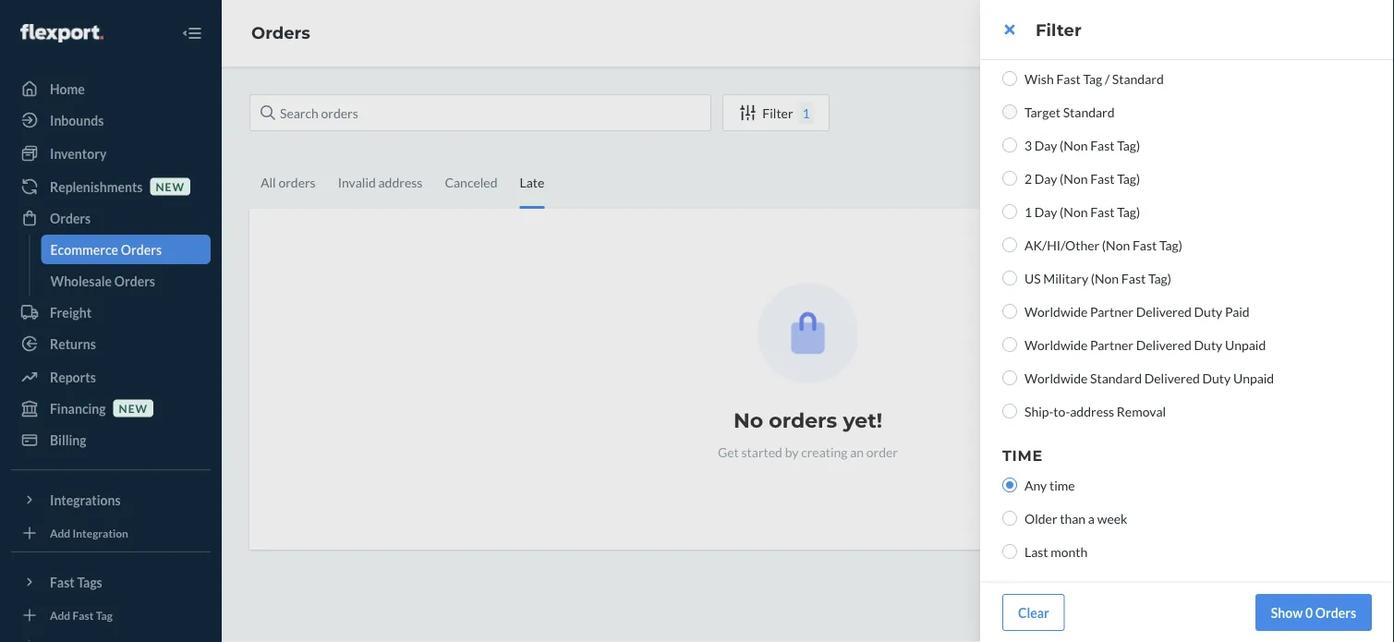 Task type: describe. For each thing, give the bounding box(es) containing it.
partner for worldwide partner delivered duty paid
[[1090, 304, 1134, 319]]

tag) for 2 day (non fast tag)
[[1117, 170, 1140, 186]]

tag) for us military (non fast tag)
[[1148, 270, 1171, 286]]

duty for worldwide partner delivered duty paid
[[1194, 304, 1223, 319]]

worldwide for worldwide partner delivered duty unpaid
[[1025, 337, 1088, 352]]

(non for us military (non fast tag)
[[1091, 270, 1119, 286]]

delivered for worldwide partner delivered duty unpaid
[[1136, 337, 1192, 352]]

worldwide for worldwide partner delivered duty paid
[[1025, 304, 1088, 319]]

0
[[1306, 605, 1313, 620]]

military
[[1043, 270, 1089, 286]]

last
[[1025, 544, 1048, 559]]

time
[[1002, 446, 1043, 464]]

week
[[1097, 510, 1128, 526]]

(non for 1 day (non fast tag)
[[1060, 204, 1088, 219]]

2 day (non fast tag)
[[1025, 170, 1140, 186]]

wish
[[1025, 71, 1054, 86]]

tag
[[1083, 71, 1102, 86]]

worldwide for worldwide standard delivered duty unpaid
[[1025, 370, 1088, 386]]

last month
[[1025, 544, 1088, 559]]

unpaid for worldwide standard delivered duty unpaid
[[1233, 370, 1274, 386]]

day for 2
[[1035, 170, 1057, 186]]

worldwide standard delivered duty unpaid
[[1025, 370, 1274, 386]]

target
[[1025, 104, 1061, 120]]

any
[[1025, 477, 1047, 493]]

/
[[1105, 71, 1110, 86]]

partner for worldwide partner delivered duty unpaid
[[1090, 337, 1134, 352]]

fast for us military (non fast tag)
[[1122, 270, 1146, 286]]

target standard
[[1025, 104, 1115, 120]]

2
[[1025, 170, 1032, 186]]

duty for worldwide standard delivered duty unpaid
[[1203, 370, 1231, 386]]

delivered for worldwide partner delivered duty paid
[[1136, 304, 1192, 319]]

standard for target standard
[[1063, 104, 1115, 120]]

fast for 3 day (non fast tag)
[[1090, 137, 1115, 153]]

delivered for worldwide standard delivered duty unpaid
[[1144, 370, 1200, 386]]

us military (non fast tag)
[[1025, 270, 1171, 286]]

fast for 1 day (non fast tag)
[[1090, 204, 1115, 219]]

1
[[1025, 204, 1032, 219]]

tag) for 3 day (non fast tag)
[[1117, 137, 1140, 153]]



Task type: vqa. For each thing, say whether or not it's contained in the screenshot.
middle Standard
yes



Task type: locate. For each thing, give the bounding box(es) containing it.
2 day from the top
[[1035, 170, 1057, 186]]

0 vertical spatial duty
[[1194, 304, 1223, 319]]

worldwide partner delivered duty paid
[[1025, 304, 1250, 319]]

2 vertical spatial worldwide
[[1025, 370, 1088, 386]]

delivered down worldwide partner delivered duty unpaid
[[1144, 370, 1200, 386]]

3 day (non fast tag)
[[1025, 137, 1140, 153]]

1 day from the top
[[1035, 137, 1057, 153]]

standard down "tag"
[[1063, 104, 1115, 120]]

duty for worldwide partner delivered duty unpaid
[[1194, 337, 1223, 352]]

duty up worldwide standard delivered duty unpaid
[[1194, 337, 1223, 352]]

1 vertical spatial duty
[[1194, 337, 1223, 352]]

delivered
[[1136, 304, 1192, 319], [1136, 337, 1192, 352], [1144, 370, 1200, 386]]

month
[[1051, 544, 1088, 559]]

fast for 2 day (non fast tag)
[[1090, 170, 1115, 186]]

fast up us military (non fast tag)
[[1133, 237, 1157, 253]]

close image
[[1005, 22, 1015, 37]]

(non down 2 day (non fast tag)
[[1060, 204, 1088, 219]]

3
[[1025, 137, 1032, 153]]

2 vertical spatial standard
[[1090, 370, 1142, 386]]

fast up worldwide partner delivered duty paid
[[1122, 270, 1146, 286]]

ak/hi/other (non fast tag)
[[1025, 237, 1183, 253]]

partner
[[1090, 304, 1134, 319], [1090, 337, 1134, 352]]

show 0 orders
[[1271, 605, 1356, 620]]

(non for 2 day (non fast tag)
[[1060, 170, 1088, 186]]

1 partner from the top
[[1090, 304, 1134, 319]]

(non
[[1060, 137, 1088, 153], [1060, 170, 1088, 186], [1060, 204, 1088, 219], [1102, 237, 1130, 253], [1091, 270, 1119, 286]]

2 partner from the top
[[1090, 337, 1134, 352]]

2 vertical spatial day
[[1035, 204, 1057, 219]]

show
[[1271, 605, 1303, 620]]

2 worldwide from the top
[[1025, 337, 1088, 352]]

1 vertical spatial day
[[1035, 170, 1057, 186]]

(non down 3 day (non fast tag)
[[1060, 170, 1088, 186]]

older than a week
[[1025, 510, 1128, 526]]

any time
[[1025, 477, 1075, 493]]

1 worldwide from the top
[[1025, 304, 1088, 319]]

0 vertical spatial day
[[1035, 137, 1057, 153]]

None radio
[[1002, 138, 1017, 152], [1002, 171, 1017, 186], [1002, 204, 1017, 219], [1002, 337, 1017, 352], [1002, 371, 1017, 385], [1002, 404, 1017, 419], [1002, 138, 1017, 152], [1002, 171, 1017, 186], [1002, 204, 1017, 219], [1002, 337, 1017, 352], [1002, 371, 1017, 385], [1002, 404, 1017, 419]]

day right 2
[[1035, 170, 1057, 186]]

fast left "tag"
[[1056, 71, 1081, 86]]

delivered up worldwide partner delivered duty unpaid
[[1136, 304, 1192, 319]]

1 vertical spatial unpaid
[[1233, 370, 1274, 386]]

None radio
[[1002, 71, 1017, 86], [1002, 104, 1017, 119], [1002, 237, 1017, 252], [1002, 271, 1017, 286], [1002, 304, 1017, 319], [1002, 478, 1017, 492], [1002, 511, 1017, 526], [1002, 544, 1017, 559], [1002, 71, 1017, 86], [1002, 104, 1017, 119], [1002, 237, 1017, 252], [1002, 271, 1017, 286], [1002, 304, 1017, 319], [1002, 478, 1017, 492], [1002, 511, 1017, 526], [1002, 544, 1017, 559]]

tag) for 1 day (non fast tag)
[[1117, 204, 1140, 219]]

day right "3"
[[1035, 137, 1057, 153]]

fast
[[1056, 71, 1081, 86], [1090, 137, 1115, 153], [1090, 170, 1115, 186], [1090, 204, 1115, 219], [1133, 237, 1157, 253], [1122, 270, 1146, 286]]

clear button
[[1002, 594, 1065, 631]]

day for 3
[[1035, 137, 1057, 153]]

0 vertical spatial partner
[[1090, 304, 1134, 319]]

1 vertical spatial worldwide
[[1025, 337, 1088, 352]]

orders
[[1316, 605, 1356, 620]]

1 vertical spatial partner
[[1090, 337, 1134, 352]]

unpaid
[[1225, 337, 1266, 352], [1233, 370, 1274, 386]]

ship-to-address removal
[[1025, 403, 1166, 419]]

3 day from the top
[[1035, 204, 1057, 219]]

0 vertical spatial unpaid
[[1225, 337, 1266, 352]]

clear
[[1018, 605, 1049, 620]]

worldwide partner delivered duty unpaid
[[1025, 337, 1266, 352]]

(non down ak/hi/other (non fast tag)
[[1091, 270, 1119, 286]]

2 vertical spatial duty
[[1203, 370, 1231, 386]]

partner down worldwide partner delivered duty paid
[[1090, 337, 1134, 352]]

partner down us military (non fast tag)
[[1090, 304, 1134, 319]]

address
[[1070, 403, 1114, 419]]

time
[[1050, 477, 1075, 493]]

delivered up worldwide standard delivered duty unpaid
[[1136, 337, 1192, 352]]

fast up 2 day (non fast tag)
[[1090, 137, 1115, 153]]

duty
[[1194, 304, 1223, 319], [1194, 337, 1223, 352], [1203, 370, 1231, 386]]

unpaid for worldwide partner delivered duty unpaid
[[1225, 337, 1266, 352]]

us
[[1025, 270, 1041, 286]]

1 day (non fast tag)
[[1025, 204, 1140, 219]]

standard
[[1112, 71, 1164, 86], [1063, 104, 1115, 120], [1090, 370, 1142, 386]]

older
[[1025, 510, 1058, 526]]

day for 1
[[1035, 204, 1057, 219]]

(non up us military (non fast tag)
[[1102, 237, 1130, 253]]

1 vertical spatial delivered
[[1136, 337, 1192, 352]]

wish fast tag / standard
[[1025, 71, 1164, 86]]

fast up ak/hi/other (non fast tag)
[[1090, 204, 1115, 219]]

tag)
[[1117, 137, 1140, 153], [1117, 170, 1140, 186], [1117, 204, 1140, 219], [1160, 237, 1183, 253], [1148, 270, 1171, 286]]

1 vertical spatial standard
[[1063, 104, 1115, 120]]

(non for 3 day (non fast tag)
[[1060, 137, 1088, 153]]

removal
[[1117, 403, 1166, 419]]

3 worldwide from the top
[[1025, 370, 1088, 386]]

than
[[1060, 510, 1086, 526]]

filter
[[1036, 19, 1082, 40]]

duty down paid
[[1203, 370, 1231, 386]]

a
[[1088, 510, 1095, 526]]

day right 1
[[1035, 204, 1057, 219]]

show 0 orders button
[[1255, 594, 1372, 631]]

2 vertical spatial delivered
[[1144, 370, 1200, 386]]

0 vertical spatial worldwide
[[1025, 304, 1088, 319]]

ship-
[[1025, 403, 1054, 419]]

worldwide
[[1025, 304, 1088, 319], [1025, 337, 1088, 352], [1025, 370, 1088, 386]]

fast down 3 day (non fast tag)
[[1090, 170, 1115, 186]]

standard for worldwide standard delivered duty unpaid
[[1090, 370, 1142, 386]]

to-
[[1054, 403, 1070, 419]]

standard up ship-to-address removal
[[1090, 370, 1142, 386]]

day
[[1035, 137, 1057, 153], [1035, 170, 1057, 186], [1035, 204, 1057, 219]]

ak/hi/other
[[1025, 237, 1100, 253]]

standard right / at the top
[[1112, 71, 1164, 86]]

duty left paid
[[1194, 304, 1223, 319]]

paid
[[1225, 304, 1250, 319]]

(non down target standard
[[1060, 137, 1088, 153]]

0 vertical spatial delivered
[[1136, 304, 1192, 319]]

0 vertical spatial standard
[[1112, 71, 1164, 86]]



